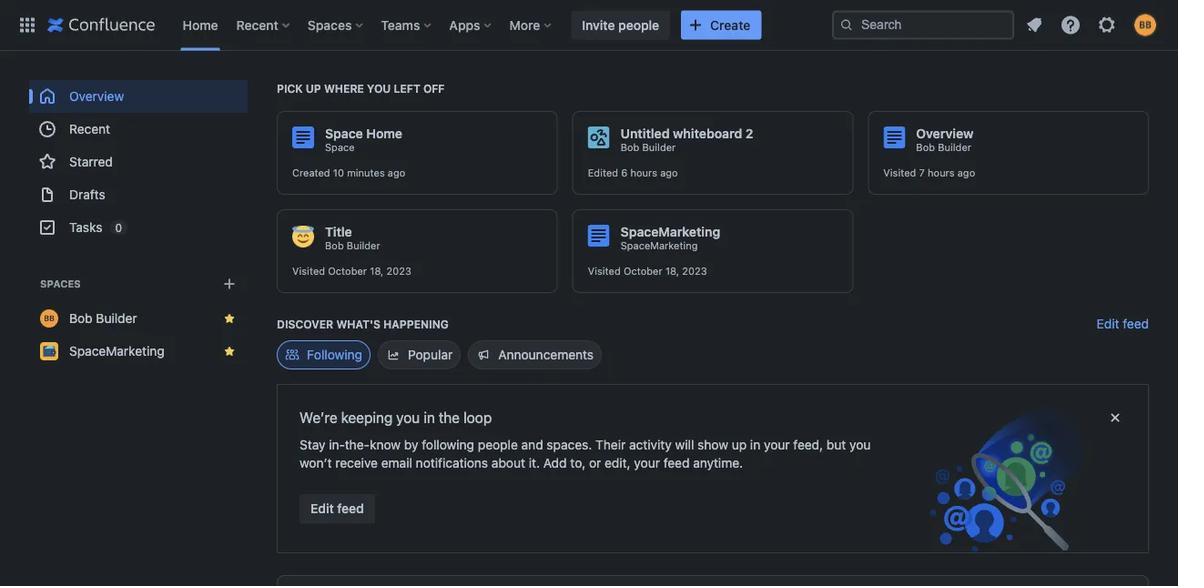 Task type: locate. For each thing, give the bounding box(es) containing it.
unstar this space image for spacemarketing
[[222, 344, 237, 359]]

edit feed for topmost "edit feed" button
[[1097, 317, 1149, 332]]

1 horizontal spatial overview
[[917, 126, 974, 141]]

1 horizontal spatial recent
[[236, 17, 279, 32]]

1 vertical spatial unstar this space image
[[222, 344, 237, 359]]

0 vertical spatial edit feed button
[[1097, 315, 1149, 333]]

2 horizontal spatial you
[[850, 438, 871, 453]]

1 18, from the left
[[370, 265, 384, 277]]

builder down 0
[[96, 311, 137, 326]]

spacemarketing link
[[621, 240, 698, 252], [29, 335, 248, 368]]

in right show
[[750, 438, 761, 453]]

in
[[424, 409, 435, 427], [750, 438, 761, 453]]

1 vertical spatial edit
[[311, 501, 334, 516]]

0 horizontal spatial october
[[328, 265, 367, 277]]

help icon image
[[1060, 14, 1082, 36]]

know
[[370, 438, 401, 453]]

teams button
[[376, 10, 438, 40]]

hours for whiteboard
[[631, 167, 658, 179]]

you up by
[[396, 409, 420, 427]]

1 horizontal spatial spaces
[[308, 17, 352, 32]]

builder down untitled
[[643, 142, 676, 153]]

1 unstar this space image from the top
[[222, 311, 237, 326]]

but
[[827, 438, 846, 453]]

1 horizontal spatial your
[[764, 438, 790, 453]]

2 vertical spatial you
[[850, 438, 871, 453]]

or
[[589, 456, 601, 471]]

space
[[325, 126, 363, 141], [325, 142, 355, 153]]

feed
[[1123, 317, 1149, 332], [664, 456, 690, 471], [337, 501, 364, 516]]

your left feed,
[[764, 438, 790, 453]]

spaces down tasks
[[40, 278, 81, 290]]

0 vertical spatial unstar this space image
[[222, 311, 237, 326]]

1 vertical spatial your
[[634, 456, 660, 471]]

we're keeping you in the loop
[[300, 409, 492, 427]]

apps button
[[444, 10, 499, 40]]

visited
[[884, 167, 917, 179], [292, 265, 325, 277], [588, 265, 621, 277]]

builder up visited 7 hours ago
[[938, 142, 972, 153]]

home inside global element
[[183, 17, 218, 32]]

confluence image
[[47, 14, 155, 36], [47, 14, 155, 36]]

space up 10
[[325, 142, 355, 153]]

0 vertical spatial your
[[764, 438, 790, 453]]

2 hours from the left
[[928, 167, 955, 179]]

october for title
[[328, 265, 367, 277]]

space up created 10 minutes ago
[[325, 126, 363, 141]]

ago
[[388, 167, 406, 179], [660, 167, 678, 179], [958, 167, 976, 179]]

you left left
[[367, 82, 391, 95]]

0 horizontal spatial bob builder
[[69, 311, 137, 326]]

0 vertical spatial people
[[619, 17, 660, 32]]

2 horizontal spatial ago
[[958, 167, 976, 179]]

1 vertical spatial in
[[750, 438, 761, 453]]

1 horizontal spatial spacemarketing link
[[621, 240, 698, 252]]

hours right '7'
[[928, 167, 955, 179]]

1 horizontal spatial bob builder
[[325, 240, 380, 252]]

18, for spacemarketing
[[666, 265, 680, 277]]

1 vertical spatial people
[[478, 438, 518, 453]]

1 october from the left
[[328, 265, 367, 277]]

and
[[522, 438, 543, 453]]

hours right "6"
[[631, 167, 658, 179]]

edit feed for left "edit feed" button
[[311, 501, 364, 516]]

1 hours from the left
[[631, 167, 658, 179]]

0 horizontal spatial your
[[634, 456, 660, 471]]

2 space from the top
[[325, 142, 355, 153]]

popular
[[408, 347, 453, 362]]

spaces inside popup button
[[308, 17, 352, 32]]

2023 for spacemarketing
[[682, 265, 707, 277]]

close message box image
[[1105, 407, 1127, 429]]

people right the invite
[[619, 17, 660, 32]]

0 horizontal spatial up
[[306, 82, 321, 95]]

ago down untitled whiteboard 2 bob builder
[[660, 167, 678, 179]]

overview for overview bob builder
[[917, 126, 974, 141]]

edit feed
[[1097, 317, 1149, 332], [311, 501, 364, 516]]

banner
[[0, 0, 1179, 51]]

spaces up where
[[308, 17, 352, 32]]

tasks
[[69, 220, 102, 235]]

Search field
[[832, 10, 1015, 40]]

1 visited october 18, 2023 from the left
[[292, 265, 412, 277]]

1 vertical spatial recent
[[69, 122, 110, 137]]

2 october from the left
[[624, 265, 663, 277]]

0 horizontal spatial you
[[367, 82, 391, 95]]

0 horizontal spatial home
[[183, 17, 218, 32]]

invite people
[[582, 17, 660, 32]]

created
[[292, 167, 330, 179]]

1 horizontal spatial 2023
[[682, 265, 707, 277]]

about
[[492, 456, 526, 471]]

apps
[[449, 17, 480, 32]]

0 vertical spatial recent
[[236, 17, 279, 32]]

teams
[[381, 17, 420, 32]]

2 unstar this space image from the top
[[222, 344, 237, 359]]

overview up visited 7 hours ago
[[917, 126, 974, 141]]

1 horizontal spatial edit feed button
[[1097, 315, 1149, 333]]

0 horizontal spatial visited
[[292, 265, 325, 277]]

people up about
[[478, 438, 518, 453]]

popular button
[[378, 341, 461, 370]]

spaces
[[308, 17, 352, 32], [40, 278, 81, 290]]

18, for title
[[370, 265, 384, 277]]

1 horizontal spatial october
[[624, 265, 663, 277]]

builder
[[643, 142, 676, 153], [938, 142, 972, 153], [347, 240, 380, 252], [96, 311, 137, 326]]

1 horizontal spatial 18,
[[666, 265, 680, 277]]

overview
[[69, 89, 124, 104], [917, 126, 974, 141]]

18,
[[370, 265, 384, 277], [666, 265, 680, 277]]

1 horizontal spatial edit feed
[[1097, 317, 1149, 332]]

you
[[367, 82, 391, 95], [396, 409, 420, 427], [850, 438, 871, 453]]

you right but
[[850, 438, 871, 453]]

0 horizontal spatial edit feed
[[311, 501, 364, 516]]

overview bob builder
[[917, 126, 974, 153]]

1 horizontal spatial edit
[[1097, 317, 1120, 332]]

recent right home link
[[236, 17, 279, 32]]

hours
[[631, 167, 658, 179], [928, 167, 955, 179]]

overview up recent link
[[69, 89, 124, 104]]

receive
[[335, 456, 378, 471]]

builder inside untitled whiteboard 2 bob builder
[[643, 142, 676, 153]]

2 horizontal spatial feed
[[1123, 317, 1149, 332]]

visited october 18, 2023
[[292, 265, 412, 277], [588, 265, 707, 277]]

drafts link
[[29, 179, 248, 211]]

recent
[[236, 17, 279, 32], [69, 122, 110, 137]]

where
[[324, 82, 364, 95]]

1 horizontal spatial hours
[[928, 167, 955, 179]]

in left the
[[424, 409, 435, 427]]

unstar this space image inside spacemarketing 'link'
[[222, 344, 237, 359]]

0 horizontal spatial hours
[[631, 167, 658, 179]]

0 horizontal spatial recent
[[69, 122, 110, 137]]

edited
[[588, 167, 618, 179]]

up right show
[[732, 438, 747, 453]]

1 vertical spatial edit feed button
[[300, 495, 375, 524]]

0 horizontal spatial ago
[[388, 167, 406, 179]]

edit feed inside button
[[311, 501, 364, 516]]

:innocent: image
[[292, 226, 314, 248]]

recent inside recent link
[[69, 122, 110, 137]]

recent inside recent popup button
[[236, 17, 279, 32]]

builder inside overview bob builder
[[938, 142, 972, 153]]

1 horizontal spatial you
[[396, 409, 420, 427]]

up
[[306, 82, 321, 95], [732, 438, 747, 453]]

0 horizontal spatial feed
[[337, 501, 364, 516]]

up right pick
[[306, 82, 321, 95]]

pick
[[277, 82, 303, 95]]

home up the minutes
[[366, 126, 403, 141]]

1 ago from the left
[[388, 167, 406, 179]]

2 vertical spatial feed
[[337, 501, 364, 516]]

bob
[[621, 142, 640, 153], [917, 142, 935, 153], [325, 240, 344, 252], [69, 311, 93, 326]]

to,
[[571, 456, 586, 471]]

unstar this space image
[[222, 311, 237, 326], [222, 344, 237, 359]]

bob builder
[[325, 240, 380, 252], [69, 311, 137, 326]]

3 ago from the left
[[958, 167, 976, 179]]

0 horizontal spatial visited october 18, 2023
[[292, 265, 412, 277]]

1 horizontal spatial people
[[619, 17, 660, 32]]

0 horizontal spatial in
[[424, 409, 435, 427]]

the-
[[345, 438, 370, 453]]

1 vertical spatial home
[[366, 126, 403, 141]]

people inside button
[[619, 17, 660, 32]]

2 2023 from the left
[[682, 265, 707, 277]]

drafts
[[69, 187, 105, 202]]

spacemarketing
[[621, 225, 721, 240], [621, 240, 698, 252], [69, 344, 165, 359]]

in inside stay in-the-know by following people and spaces. their activity will show up in your feed, but you won't receive email notifications about it. add to, or edit, your feed anytime.
[[750, 438, 761, 453]]

1 vertical spatial up
[[732, 438, 747, 453]]

by
[[404, 438, 419, 453]]

1 vertical spatial bob builder
[[69, 311, 137, 326]]

0 vertical spatial spaces
[[308, 17, 352, 32]]

home link
[[177, 10, 224, 40]]

visited 7 hours ago
[[884, 167, 976, 179]]

7
[[919, 167, 925, 179]]

1 vertical spatial you
[[396, 409, 420, 427]]

0 horizontal spatial people
[[478, 438, 518, 453]]

1 horizontal spatial up
[[732, 438, 747, 453]]

minutes
[[347, 167, 385, 179]]

appswitcher icon image
[[16, 14, 38, 36]]

0 vertical spatial edit
[[1097, 317, 1120, 332]]

1 vertical spatial edit feed
[[311, 501, 364, 516]]

following button
[[277, 341, 371, 370]]

edited 6 hours ago
[[588, 167, 678, 179]]

1 horizontal spatial visited october 18, 2023
[[588, 265, 707, 277]]

group
[[29, 80, 248, 244]]

october for spacemarketing
[[624, 265, 663, 277]]

invite
[[582, 17, 615, 32]]

notification icon image
[[1024, 14, 1046, 36]]

0 horizontal spatial overview
[[69, 89, 124, 104]]

up inside stay in-the-know by following people and spaces. their activity will show up in your feed, but you won't receive email notifications about it. add to, or edit, your feed anytime.
[[732, 438, 747, 453]]

1 vertical spatial feed
[[664, 456, 690, 471]]

1 horizontal spatial visited
[[588, 265, 621, 277]]

1 horizontal spatial ago
[[660, 167, 678, 179]]

october
[[328, 265, 367, 277], [624, 265, 663, 277]]

left
[[394, 82, 421, 95]]

0 vertical spatial edit feed
[[1097, 317, 1149, 332]]

ago down overview bob builder
[[958, 167, 976, 179]]

recent up starred
[[69, 122, 110, 137]]

0 horizontal spatial 2023
[[387, 265, 412, 277]]

0 horizontal spatial 18,
[[370, 265, 384, 277]]

ago right the minutes
[[388, 167, 406, 179]]

1 vertical spatial overview
[[917, 126, 974, 141]]

it.
[[529, 456, 540, 471]]

home left recent popup button
[[183, 17, 218, 32]]

your down activity
[[634, 456, 660, 471]]

1 horizontal spatial home
[[366, 126, 403, 141]]

1 vertical spatial spaces
[[40, 278, 81, 290]]

stay in-the-know by following people and spaces. their activity will show up in your feed, but you won't receive email notifications about it. add to, or edit, your feed anytime.
[[300, 438, 871, 471]]

2 visited october 18, 2023 from the left
[[588, 265, 707, 277]]

spacemarketing inside 'link'
[[69, 344, 165, 359]]

0 vertical spatial home
[[183, 17, 218, 32]]

1 horizontal spatial in
[[750, 438, 761, 453]]

bob builder link for 7
[[917, 141, 972, 154]]

1 2023 from the left
[[387, 265, 412, 277]]

0 vertical spatial overview
[[69, 89, 124, 104]]

1 vertical spatial spacemarketing link
[[29, 335, 248, 368]]

create button
[[681, 10, 762, 40]]

feed inside stay in-the-know by following people and spaces. their activity will show up in your feed, but you won't receive email notifications about it. add to, or edit, your feed anytime.
[[664, 456, 690, 471]]

2 18, from the left
[[666, 265, 680, 277]]

create a space image
[[219, 273, 240, 295]]

2 ago from the left
[[660, 167, 678, 179]]

1 horizontal spatial feed
[[664, 456, 690, 471]]



Task type: describe. For each thing, give the bounding box(es) containing it.
loop
[[464, 409, 492, 427]]

overview for overview
[[69, 89, 124, 104]]

unstar this space image for bob builder
[[222, 311, 237, 326]]

the
[[439, 409, 460, 427]]

0 horizontal spatial spacemarketing link
[[29, 335, 248, 368]]

6
[[621, 167, 628, 179]]

visited for title
[[292, 265, 325, 277]]

ago for bob
[[958, 167, 976, 179]]

following
[[307, 347, 363, 362]]

notifications
[[416, 456, 488, 471]]

invite people button
[[571, 10, 671, 40]]

builder down title
[[347, 240, 380, 252]]

off
[[423, 82, 445, 95]]

keeping
[[341, 409, 393, 427]]

0 horizontal spatial edit feed button
[[300, 495, 375, 524]]

whiteboard
[[673, 126, 743, 141]]

search image
[[840, 18, 854, 32]]

edit,
[[605, 456, 631, 471]]

happening
[[383, 318, 449, 331]]

0 vertical spatial you
[[367, 82, 391, 95]]

bob inside untitled whiteboard 2 bob builder
[[621, 142, 640, 153]]

ago for whiteboard
[[660, 167, 678, 179]]

0 vertical spatial feed
[[1123, 317, 1149, 332]]

global element
[[11, 0, 832, 51]]

pick up where you left off
[[277, 82, 445, 95]]

starred link
[[29, 146, 248, 179]]

title
[[325, 225, 352, 240]]

bob inside overview bob builder
[[917, 142, 935, 153]]

create
[[711, 17, 751, 32]]

2023 for title
[[387, 265, 412, 277]]

won't
[[300, 456, 332, 471]]

0 horizontal spatial spaces
[[40, 278, 81, 290]]

stay
[[300, 438, 326, 453]]

you inside stay in-the-know by following people and spaces. their activity will show up in your feed, but you won't receive email notifications about it. add to, or edit, your feed anytime.
[[850, 438, 871, 453]]

in-
[[329, 438, 345, 453]]

created 10 minutes ago
[[292, 167, 406, 179]]

announcements
[[498, 347, 594, 362]]

activity
[[629, 438, 672, 453]]

banner containing home
[[0, 0, 1179, 51]]

0 vertical spatial spacemarketing link
[[621, 240, 698, 252]]

settings icon image
[[1097, 14, 1118, 36]]

following
[[422, 438, 475, 453]]

0 horizontal spatial edit
[[311, 501, 334, 516]]

home inside space home space
[[366, 126, 403, 141]]

will
[[675, 438, 694, 453]]

2 horizontal spatial visited
[[884, 167, 917, 179]]

announcements button
[[468, 341, 602, 370]]

10
[[333, 167, 344, 179]]

visited october 18, 2023 for title
[[292, 265, 412, 277]]

untitled whiteboard 2 bob builder
[[621, 126, 754, 153]]

show
[[698, 438, 729, 453]]

recent button
[[231, 10, 297, 40]]

1 space from the top
[[325, 126, 363, 141]]

space home space
[[325, 126, 403, 153]]

feed,
[[794, 438, 823, 453]]

people inside stay in-the-know by following people and spaces. their activity will show up in your feed, but you won't receive email notifications about it. add to, or edit, your feed anytime.
[[478, 438, 518, 453]]

:innocent: image
[[292, 226, 314, 248]]

spaces button
[[302, 10, 370, 40]]

their
[[596, 438, 626, 453]]

0 vertical spatial in
[[424, 409, 435, 427]]

spaces.
[[547, 438, 592, 453]]

add
[[544, 456, 567, 471]]

0 vertical spatial up
[[306, 82, 321, 95]]

visited for spacemarketing
[[588, 265, 621, 277]]

group containing overview
[[29, 80, 248, 244]]

more button
[[504, 10, 559, 40]]

recent link
[[29, 113, 248, 146]]

bob builder link for 6
[[621, 141, 676, 154]]

0 vertical spatial bob builder
[[325, 240, 380, 252]]

what's
[[336, 318, 381, 331]]

we're
[[300, 409, 338, 427]]

discover
[[277, 318, 334, 331]]

overview link
[[29, 80, 248, 113]]

email
[[381, 456, 413, 471]]

ago for home
[[388, 167, 406, 179]]

space link
[[325, 141, 355, 154]]

untitled
[[621, 126, 670, 141]]

anytime.
[[693, 456, 743, 471]]

2
[[746, 126, 754, 141]]

hours for bob
[[928, 167, 955, 179]]

starred
[[69, 154, 113, 169]]

visited october 18, 2023 for spacemarketing
[[588, 265, 707, 277]]

more
[[510, 17, 540, 32]]

bob builder link for october
[[325, 240, 380, 252]]

discover what's happening
[[277, 318, 449, 331]]

0
[[115, 221, 122, 234]]



Task type: vqa. For each thing, say whether or not it's contained in the screenshot.
Pick up where you left off
yes



